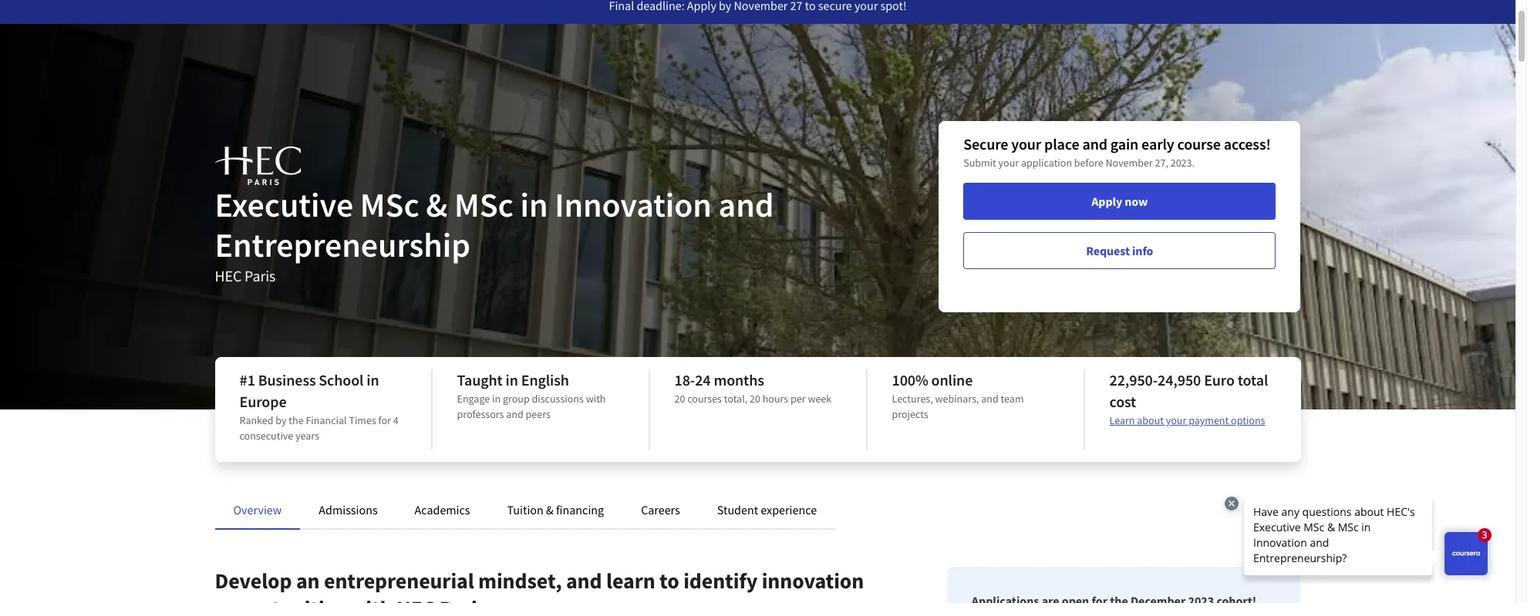 Task type: vqa. For each thing, say whether or not it's contained in the screenshot.


Task type: locate. For each thing, give the bounding box(es) containing it.
paris inside executive msc & msc in innovation and entrepreneurship hec paris
[[245, 266, 276, 285]]

secure
[[964, 134, 1009, 154]]

22,950-
[[1110, 370, 1158, 390]]

to
[[660, 567, 679, 595]]

lectures,
[[892, 392, 933, 406]]

your up application
[[1012, 134, 1042, 154]]

1 20 from the left
[[675, 392, 685, 406]]

0 horizontal spatial paris
[[245, 266, 276, 285]]

tuition & financing link
[[507, 502, 604, 518]]

0 horizontal spatial &
[[426, 184, 448, 226]]

and
[[1083, 134, 1108, 154], [719, 184, 774, 226], [982, 392, 999, 406], [506, 407, 524, 421], [566, 567, 602, 595]]

1 horizontal spatial hec
[[397, 595, 435, 603]]

20 right total,
[[750, 392, 761, 406]]

now
[[1125, 194, 1148, 209]]

4
[[393, 414, 399, 427]]

tuition
[[507, 502, 544, 518]]

request info button
[[964, 232, 1276, 269]]

and inside executive msc & msc in innovation and entrepreneurship hec paris
[[719, 184, 774, 226]]

with inside taught in english engage in group discussions with professors and peers
[[586, 392, 606, 406]]

your right about
[[1166, 414, 1187, 427]]

&
[[426, 184, 448, 226], [546, 502, 554, 518]]

course
[[1178, 134, 1221, 154]]

with right "discussions"
[[586, 392, 606, 406]]

1 msc from the left
[[360, 184, 419, 226]]

#1
[[240, 370, 255, 390]]

1 horizontal spatial 20
[[750, 392, 761, 406]]

admissions link
[[319, 502, 378, 518]]

2 20 from the left
[[750, 392, 761, 406]]

place
[[1045, 134, 1080, 154]]

0 vertical spatial hec
[[215, 266, 242, 285]]

0 horizontal spatial with
[[349, 595, 392, 603]]

financial
[[306, 414, 347, 427]]

0 horizontal spatial 20
[[675, 392, 685, 406]]

1 vertical spatial hec
[[397, 595, 435, 603]]

paris inside develop an entrepreneurial mindset, and learn to identify innovation opportunities with hec paris
[[440, 595, 487, 603]]

mindset,
[[478, 567, 562, 595]]

1 horizontal spatial paris
[[440, 595, 487, 603]]

your inside 22,950-24,950 euro total cost learn about your payment options
[[1166, 414, 1187, 427]]

student experience link
[[717, 502, 817, 518]]

for
[[378, 414, 391, 427]]

hec paris logo image
[[215, 147, 301, 185]]

1 horizontal spatial msc
[[454, 184, 514, 226]]

learn
[[1110, 414, 1135, 427]]

1 horizontal spatial with
[[586, 392, 606, 406]]

2 msc from the left
[[454, 184, 514, 226]]

msc
[[360, 184, 419, 226], [454, 184, 514, 226]]

in
[[520, 184, 548, 226], [367, 370, 379, 390], [506, 370, 518, 390], [492, 392, 501, 406]]

0 horizontal spatial msc
[[360, 184, 419, 226]]

business
[[258, 370, 316, 390]]

innovation
[[762, 567, 864, 595]]

peers
[[526, 407, 551, 421]]

academics
[[415, 502, 470, 518]]

per
[[791, 392, 806, 406]]

with inside develop an entrepreneurial mindset, and learn to identify innovation opportunities with hec paris
[[349, 595, 392, 603]]

1 horizontal spatial &
[[546, 502, 554, 518]]

0 vertical spatial with
[[586, 392, 606, 406]]

total,
[[724, 392, 748, 406]]

by
[[276, 414, 287, 427]]

payment
[[1189, 414, 1229, 427]]

your right "submit"
[[999, 156, 1019, 170]]

submit
[[964, 156, 997, 170]]

cost
[[1110, 392, 1137, 411]]

europe
[[240, 392, 287, 411]]

100%
[[892, 370, 929, 390]]

years
[[296, 429, 319, 443]]

2 vertical spatial your
[[1166, 414, 1187, 427]]

1 vertical spatial with
[[349, 595, 392, 603]]

1 vertical spatial your
[[999, 156, 1019, 170]]

with
[[586, 392, 606, 406], [349, 595, 392, 603]]

20 down 18-
[[675, 392, 685, 406]]

paris
[[245, 266, 276, 285], [440, 595, 487, 603]]

executive msc & msc in innovation and entrepreneurship hec paris
[[215, 184, 774, 285]]

your
[[1012, 134, 1042, 154], [999, 156, 1019, 170], [1166, 414, 1187, 427]]

the
[[289, 414, 304, 427]]

secure your place and gain early course access! submit your application before november 27, 2023.
[[964, 134, 1271, 170]]

total
[[1238, 370, 1269, 390]]

0 vertical spatial &
[[426, 184, 448, 226]]

hec
[[215, 266, 242, 285], [397, 595, 435, 603]]

gain
[[1111, 134, 1139, 154]]

admissions
[[319, 502, 378, 518]]

and inside taught in english engage in group discussions with professors and peers
[[506, 407, 524, 421]]

0 horizontal spatial hec
[[215, 266, 242, 285]]

in inside executive msc & msc in innovation and entrepreneurship hec paris
[[520, 184, 548, 226]]

20
[[675, 392, 685, 406], [750, 392, 761, 406]]

in inside #1 business school in europe ranked by the financial times for 4 consecutive years
[[367, 370, 379, 390]]

before
[[1075, 156, 1104, 170]]

with right an
[[349, 595, 392, 603]]

early
[[1142, 134, 1175, 154]]

experience
[[761, 502, 817, 518]]

0 vertical spatial paris
[[245, 266, 276, 285]]

financing
[[556, 502, 604, 518]]

hec inside executive msc & msc in innovation and entrepreneurship hec paris
[[215, 266, 242, 285]]

hec inside develop an entrepreneurial mindset, and learn to identify innovation opportunities with hec paris
[[397, 595, 435, 603]]

week
[[808, 392, 832, 406]]

1 vertical spatial paris
[[440, 595, 487, 603]]

identify
[[684, 567, 758, 595]]

times
[[349, 414, 376, 427]]

academics link
[[415, 502, 470, 518]]



Task type: describe. For each thing, give the bounding box(es) containing it.
#1 business school in europe ranked by the financial times for 4 consecutive years
[[240, 370, 399, 443]]

0 vertical spatial your
[[1012, 134, 1042, 154]]

ranked
[[240, 414, 274, 427]]

innovation
[[555, 184, 712, 226]]

apply now
[[1092, 194, 1148, 209]]

18-24 months 20 courses total, 20 hours per week
[[675, 370, 832, 406]]

request info
[[1087, 243, 1154, 258]]

access!
[[1224, 134, 1271, 154]]

27,
[[1155, 156, 1169, 170]]

24
[[695, 370, 711, 390]]

apply now button
[[964, 183, 1276, 220]]

overview link
[[233, 502, 282, 518]]

team
[[1001, 392, 1024, 406]]

& inside executive msc & msc in innovation and entrepreneurship hec paris
[[426, 184, 448, 226]]

22,950-24,950 euro total cost learn about your payment options
[[1110, 370, 1269, 427]]

and inside secure your place and gain early course access! submit your application before november 27, 2023.
[[1083, 134, 1108, 154]]

2023.
[[1171, 156, 1195, 170]]

careers link
[[641, 502, 680, 518]]

euro
[[1204, 370, 1235, 390]]

engage
[[457, 392, 490, 406]]

entrepreneurial
[[324, 567, 474, 595]]

webinars,
[[935, 392, 979, 406]]

application
[[1021, 156, 1072, 170]]

and inside develop an entrepreneurial mindset, and learn to identify innovation opportunities with hec paris
[[566, 567, 602, 595]]

entrepreneurship
[[215, 224, 471, 266]]

18-
[[675, 370, 695, 390]]

projects
[[892, 407, 929, 421]]

school
[[319, 370, 364, 390]]

taught
[[457, 370, 503, 390]]

100% online lectures, webinars, and team projects
[[892, 370, 1024, 421]]

group
[[503, 392, 530, 406]]

about
[[1137, 414, 1164, 427]]

tuition & financing
[[507, 502, 604, 518]]

discussions
[[532, 392, 584, 406]]

online
[[932, 370, 973, 390]]

learn
[[606, 567, 656, 595]]

english
[[521, 370, 569, 390]]

1 vertical spatial &
[[546, 502, 554, 518]]

develop
[[215, 567, 292, 595]]

months
[[714, 370, 764, 390]]

careers
[[641, 502, 680, 518]]

courses
[[688, 392, 722, 406]]

request
[[1087, 243, 1130, 258]]

an
[[296, 567, 320, 595]]

and inside 100% online lectures, webinars, and team projects
[[982, 392, 999, 406]]

november
[[1106, 156, 1153, 170]]

executive
[[215, 184, 353, 226]]

info
[[1133, 243, 1154, 258]]

options
[[1231, 414, 1266, 427]]

consecutive
[[240, 429, 293, 443]]

opportunities
[[215, 595, 345, 603]]

apply
[[1092, 194, 1123, 209]]

taught in english engage in group discussions with professors and peers
[[457, 370, 606, 421]]

develop an entrepreneurial mindset, and learn to identify innovation opportunities with hec paris
[[215, 567, 864, 603]]

24,950
[[1158, 370, 1201, 390]]

overview
[[233, 502, 282, 518]]

hours
[[763, 392, 789, 406]]

student
[[717, 502, 758, 518]]

student experience
[[717, 502, 817, 518]]

learn about your payment options link
[[1110, 414, 1266, 427]]

professors
[[457, 407, 504, 421]]



